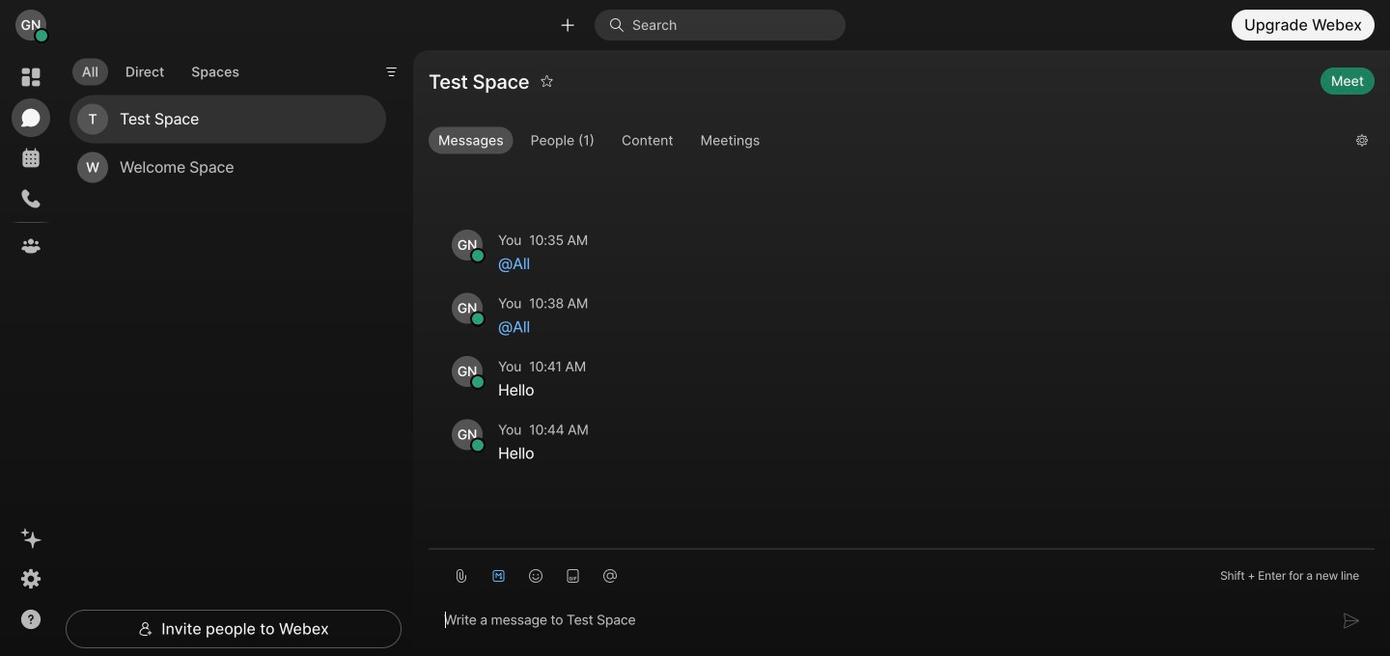 Task type: locate. For each thing, give the bounding box(es) containing it.
messages list
[[429, 176, 1375, 498]]

tab list
[[68, 47, 254, 91]]

group
[[429, 127, 1341, 158]]

welcome space list item
[[70, 143, 386, 192]]

webex tab list
[[12, 58, 50, 266]]

navigation
[[0, 50, 62, 657]]



Task type: describe. For each thing, give the bounding box(es) containing it.
message composer toolbar element
[[429, 550, 1375, 595]]

test space list item
[[70, 95, 386, 143]]



